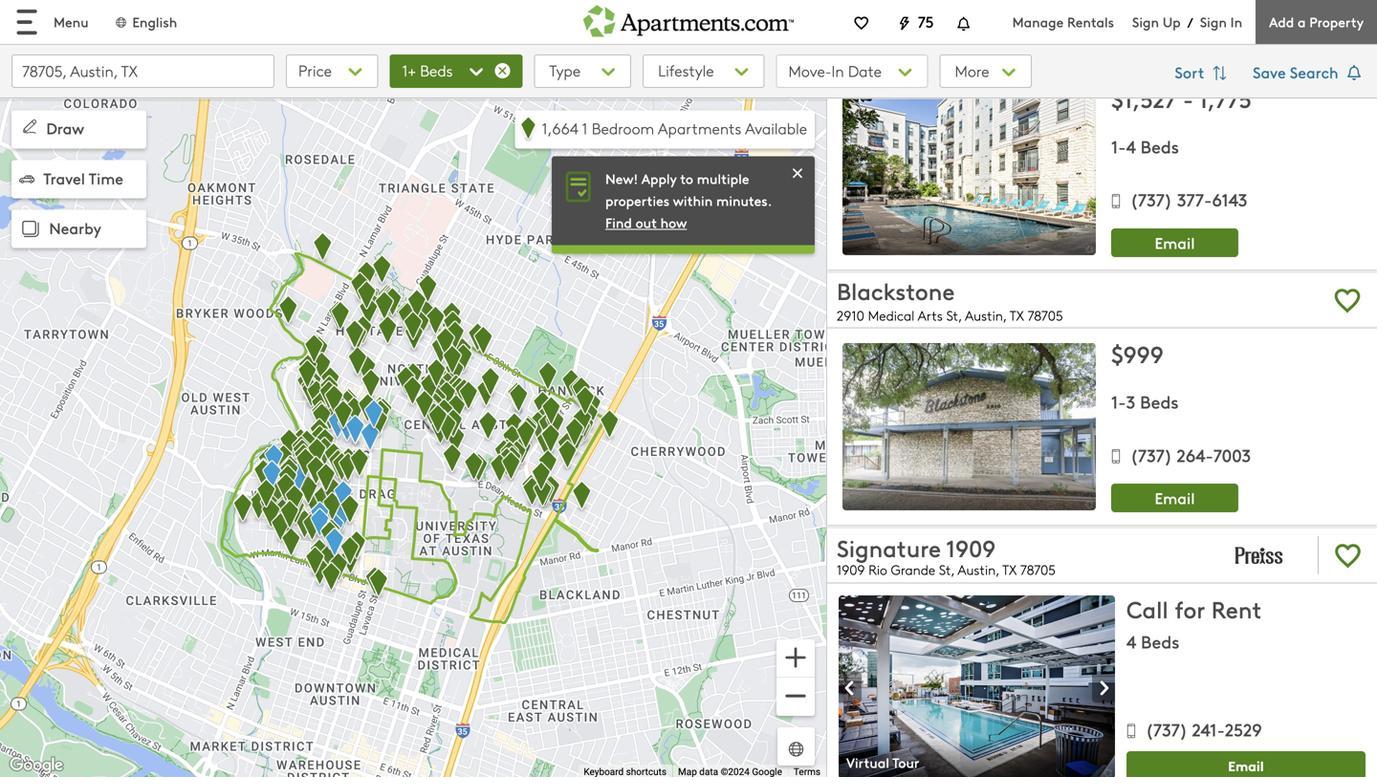 Task type: vqa. For each thing, say whether or not it's contained in the screenshot.
Manage Rentals Sign Up / Sign In
yes



Task type: describe. For each thing, give the bounding box(es) containing it.
within
[[673, 191, 713, 210]]

1+
[[402, 60, 416, 81]]

1
[[582, 118, 588, 139]]

travel time button
[[11, 160, 146, 199]]

(737) for $999
[[1130, 443, 1172, 467]]

beds inside button
[[420, 60, 453, 81]]

/
[[1187, 13, 1193, 31]]

training image
[[788, 163, 807, 183]]

blackstone 2910 medical arts st, austin, tx 78705
[[837, 275, 1063, 325]]

add a property link
[[1256, 0, 1377, 44]]

2 sign from the left
[[1200, 12, 1227, 31]]

menu button
[[0, 0, 104, 44]]

$1,527
[[1111, 83, 1177, 114]]

1- for $999
[[1111, 390, 1126, 413]]

beds inside call for rent 4 beds
[[1141, 630, 1179, 654]]

6143
[[1212, 188, 1247, 212]]

english
[[132, 12, 177, 31]]

(737) 241-2529
[[1145, 718, 1262, 742]]

date
[[848, 60, 882, 81]]

st, inside blackstone 2910 medical arts st, austin, tx 78705
[[946, 306, 962, 325]]

google image
[[5, 754, 68, 777]]

apartments
[[658, 118, 741, 139]]

$999
[[1111, 338, 1164, 370]]

264-
[[1177, 443, 1213, 467]]

for
[[1175, 593, 1205, 625]]

(737) 264-7003
[[1130, 443, 1251, 467]]

-
[[1183, 83, 1193, 114]]

menu
[[54, 12, 89, 31]]

sort
[[1175, 61, 1208, 83]]

grande
[[891, 561, 935, 579]]

signature
[[837, 532, 941, 564]]

find
[[605, 213, 632, 232]]

more button
[[940, 55, 1032, 88]]

78705 inside signature 1909 1909 rio grande st, austin, tx 78705
[[1020, 561, 1056, 579]]

new! apply to multiple properties within minutes. find out how
[[605, 169, 772, 232]]

to
[[680, 169, 693, 188]]

1,775
[[1199, 83, 1252, 114]]

a
[[1298, 12, 1306, 31]]

type button
[[534, 55, 631, 88]]

building photo - blackstone image
[[842, 343, 1096, 511]]

2 vertical spatial email button
[[1126, 751, 1366, 777]]

manage rentals sign up / sign in
[[1012, 12, 1242, 31]]

margin image
[[17, 216, 44, 243]]

add
[[1269, 12, 1294, 31]]

manage
[[1012, 12, 1064, 31]]

available
[[745, 118, 807, 139]]

properties
[[605, 191, 670, 210]]

save search button
[[1253, 55, 1366, 93]]

7003
[[1213, 443, 1251, 467]]

medical
[[868, 306, 915, 325]]

save
[[1253, 61, 1286, 83]]

tx inside signature 1909 1909 rio grande st, austin, tx 78705
[[1002, 561, 1017, 579]]

property
[[1309, 12, 1364, 31]]

241-
[[1192, 718, 1225, 742]]

1-3 beds
[[1111, 390, 1179, 413]]

2529
[[1225, 718, 1262, 742]]

st, inside signature 1909 1909 rio grande st, austin, tx 78705
[[939, 561, 954, 579]]

manage rentals link
[[1012, 12, 1132, 31]]

(737) 377-6143
[[1130, 188, 1247, 212]]

2910
[[837, 306, 864, 325]]

rentals
[[1067, 12, 1114, 31]]

1- for $1,527 - 1,775
[[1111, 134, 1126, 158]]

signature 1909 1909 rio grande st, austin, tx 78705
[[837, 532, 1056, 579]]

travel time
[[43, 167, 123, 189]]

map region
[[0, 0, 936, 777]]

beds right '3'
[[1140, 390, 1179, 413]]

move-in date
[[788, 60, 882, 81]]

austin, inside blackstone 2910 medical arts st, austin, tx 78705
[[965, 306, 1006, 325]]

1+ beds button
[[390, 55, 523, 88]]

in inside manage rentals sign up / sign in
[[1230, 12, 1242, 31]]

1,664 1 bedroom apartments available
[[542, 118, 807, 139]]

travel
[[43, 167, 85, 189]]

english link
[[113, 12, 177, 31]]

1 sign from the left
[[1132, 12, 1159, 31]]

78705 inside blackstone 2910 medical arts st, austin, tx 78705
[[1027, 306, 1063, 325]]

search
[[1290, 61, 1338, 83]]

lifestyle
[[658, 60, 714, 81]]

rio
[[869, 561, 887, 579]]

how
[[660, 213, 687, 232]]

virtual tour
[[846, 754, 919, 772]]



Task type: locate. For each thing, give the bounding box(es) containing it.
email down (737) 377-6143
[[1155, 232, 1195, 253]]

Location or Point of Interest text field
[[11, 55, 274, 88]]

1 vertical spatial (737)
[[1130, 443, 1172, 467]]

multiple
[[697, 169, 749, 188]]

in left add
[[1230, 12, 1242, 31]]

up
[[1163, 12, 1181, 31]]

0 vertical spatial email button
[[1111, 228, 1238, 257]]

0 vertical spatial st,
[[946, 306, 962, 325]]

email button
[[1111, 228, 1238, 257], [1111, 484, 1238, 513], [1126, 751, 1366, 777]]

move-
[[788, 60, 831, 81]]

arts
[[918, 306, 943, 325]]

1 horizontal spatial sign
[[1200, 12, 1227, 31]]

austin, right "grande"
[[958, 561, 999, 579]]

email down (737) 264-7003
[[1155, 487, 1195, 509]]

0 horizontal spatial 1909
[[837, 561, 865, 579]]

virtual tour link
[[839, 754, 931, 773]]

tx
[[1010, 306, 1024, 325], [1002, 561, 1017, 579]]

email button down (737) 377-6143
[[1111, 228, 1238, 257]]

building photo - signature 1909 image
[[839, 596, 1115, 777]]

(737) 264-7003 link
[[1111, 428, 1366, 469]]

find out how link
[[605, 213, 687, 232]]

1 vertical spatial 4
[[1126, 630, 1136, 654]]

1 margin image from the top
[[19, 116, 40, 137]]

1 horizontal spatial placard image image
[[1092, 673, 1115, 704]]

1909 left rio
[[837, 561, 865, 579]]

beds down $1,527
[[1140, 134, 1179, 158]]

1-
[[1111, 134, 1126, 158], [1111, 390, 1126, 413]]

call
[[1126, 593, 1168, 625]]

0 vertical spatial 78705
[[1027, 306, 1063, 325]]

(737) 241-2529 link
[[1126, 718, 1262, 747]]

bedroom
[[592, 118, 654, 139]]

$1,527 - 1,775
[[1111, 83, 1252, 114]]

email down 2529
[[1228, 756, 1264, 775]]

in left date
[[831, 60, 844, 81]]

add a property
[[1269, 12, 1364, 31]]

email button for $1,527 - 1,775
[[1111, 228, 1238, 257]]

3
[[1126, 390, 1135, 413]]

0 vertical spatial 1-
[[1111, 134, 1126, 158]]

0 horizontal spatial sign
[[1132, 12, 1159, 31]]

4 down call
[[1126, 630, 1136, 654]]

377-
[[1177, 188, 1212, 212]]

2 margin image from the top
[[19, 171, 34, 186]]

1 placard image image from the left
[[839, 673, 862, 704]]

(737) for $1,527 - 1,775
[[1130, 188, 1172, 212]]

1- down $999
[[1111, 390, 1126, 413]]

0 horizontal spatial placard image image
[[839, 673, 862, 704]]

2 placard image image from the left
[[1092, 673, 1115, 704]]

(737) left 264-
[[1130, 443, 1172, 467]]

(737) 377-6143 link
[[1111, 173, 1366, 213]]

1- down $1,527
[[1111, 134, 1126, 158]]

1 vertical spatial 1-
[[1111, 390, 1126, 413]]

email button down (737) 264-7003
[[1111, 484, 1238, 513]]

0 vertical spatial email
[[1155, 232, 1195, 253]]

in inside button
[[831, 60, 844, 81]]

margin image inside draw button
[[19, 116, 40, 137]]

4
[[1126, 134, 1136, 158], [1126, 630, 1136, 654]]

(737)
[[1130, 188, 1172, 212], [1130, 443, 1172, 467], [1145, 718, 1188, 742]]

margin image left travel
[[19, 171, 34, 186]]

apply
[[641, 169, 677, 188]]

0 vertical spatial (737)
[[1130, 188, 1172, 212]]

price
[[298, 60, 332, 81]]

austin,
[[965, 306, 1006, 325], [958, 561, 999, 579]]

st, right arts
[[946, 306, 962, 325]]

1 vertical spatial 78705
[[1020, 561, 1056, 579]]

tour
[[892, 754, 919, 772]]

st,
[[946, 306, 962, 325], [939, 561, 954, 579]]

st, right "grande"
[[939, 561, 954, 579]]

1 vertical spatial email
[[1155, 487, 1195, 509]]

1 1- from the top
[[1111, 134, 1126, 158]]

1 horizontal spatial 1909
[[946, 532, 996, 564]]

satellite view image
[[785, 739, 807, 761]]

virtual
[[846, 754, 889, 772]]

margin image inside travel time button
[[19, 171, 34, 186]]

email button down 2529
[[1126, 751, 1366, 777]]

0 vertical spatial tx
[[1010, 306, 1024, 325]]

sign left up
[[1132, 12, 1159, 31]]

price button
[[286, 55, 378, 88]]

lifestyle button
[[643, 55, 765, 88]]

0 vertical spatial margin image
[[19, 116, 40, 137]]

nearby
[[49, 217, 101, 239]]

1 vertical spatial st,
[[939, 561, 954, 579]]

email for $1,527 - 1,775
[[1155, 232, 1195, 253]]

the preiss company image
[[1214, 533, 1306, 578]]

apartments.com logo image
[[583, 0, 794, 37]]

beds right 1+
[[420, 60, 453, 81]]

sign up link
[[1132, 12, 1181, 31]]

margin image for draw
[[19, 116, 40, 137]]

more
[[955, 60, 993, 81]]

75
[[918, 11, 934, 32]]

email button for $999
[[1111, 484, 1238, 513]]

minutes.
[[716, 191, 772, 210]]

rent
[[1211, 593, 1262, 625]]

1+ beds
[[402, 60, 453, 81]]

out
[[636, 213, 657, 232]]

2 1- from the top
[[1111, 390, 1126, 413]]

sort button
[[1165, 55, 1241, 93]]

margin image for travel time
[[19, 171, 34, 186]]

sign
[[1132, 12, 1159, 31], [1200, 12, 1227, 31]]

4 inside call for rent 4 beds
[[1126, 630, 1136, 654]]

1 vertical spatial in
[[831, 60, 844, 81]]

austin, inside signature 1909 1909 rio grande st, austin, tx 78705
[[958, 561, 999, 579]]

email for $999
[[1155, 487, 1195, 509]]

1 vertical spatial austin,
[[958, 561, 999, 579]]

new!
[[605, 169, 638, 188]]

placard image image
[[839, 673, 862, 704], [1092, 673, 1115, 704]]

2 vertical spatial email
[[1228, 756, 1264, 775]]

draw
[[46, 117, 84, 139]]

building photo - axis west campus image
[[842, 88, 1096, 255]]

(737) left 241-
[[1145, 718, 1188, 742]]

time
[[89, 167, 123, 189]]

1 vertical spatial email button
[[1111, 484, 1238, 513]]

(737) inside 'link'
[[1145, 718, 1188, 742]]

2 vertical spatial (737)
[[1145, 718, 1188, 742]]

0 vertical spatial austin,
[[965, 306, 1006, 325]]

0 vertical spatial 4
[[1126, 134, 1136, 158]]

sign in link
[[1200, 12, 1242, 31]]

call for rent 4 beds
[[1126, 593, 1262, 654]]

beds down call
[[1141, 630, 1179, 654]]

0 vertical spatial in
[[1230, 12, 1242, 31]]

draw button
[[11, 110, 146, 149]]

1909 right "grande"
[[946, 532, 996, 564]]

4 down $1,527
[[1126, 134, 1136, 158]]

1 horizontal spatial in
[[1230, 12, 1242, 31]]

1909
[[946, 532, 996, 564], [837, 561, 865, 579]]

type
[[549, 60, 581, 81]]

(737) left 377-
[[1130, 188, 1172, 212]]

margin image
[[19, 116, 40, 137], [19, 171, 34, 186]]

in
[[1230, 12, 1242, 31], [831, 60, 844, 81]]

1-4 beds
[[1111, 134, 1179, 158]]

nearby link
[[11, 210, 146, 248]]

sign right /
[[1200, 12, 1227, 31]]

austin, right arts
[[965, 306, 1006, 325]]

margin image left draw
[[19, 116, 40, 137]]

78705
[[1027, 306, 1063, 325], [1020, 561, 1056, 579]]

0 horizontal spatial in
[[831, 60, 844, 81]]

blackstone
[[837, 275, 955, 306]]

tx inside blackstone 2910 medical arts st, austin, tx 78705
[[1010, 306, 1024, 325]]

1 vertical spatial margin image
[[19, 171, 34, 186]]

move-in date button
[[776, 55, 928, 88]]

1,664
[[542, 118, 578, 139]]

1 vertical spatial tx
[[1002, 561, 1017, 579]]



